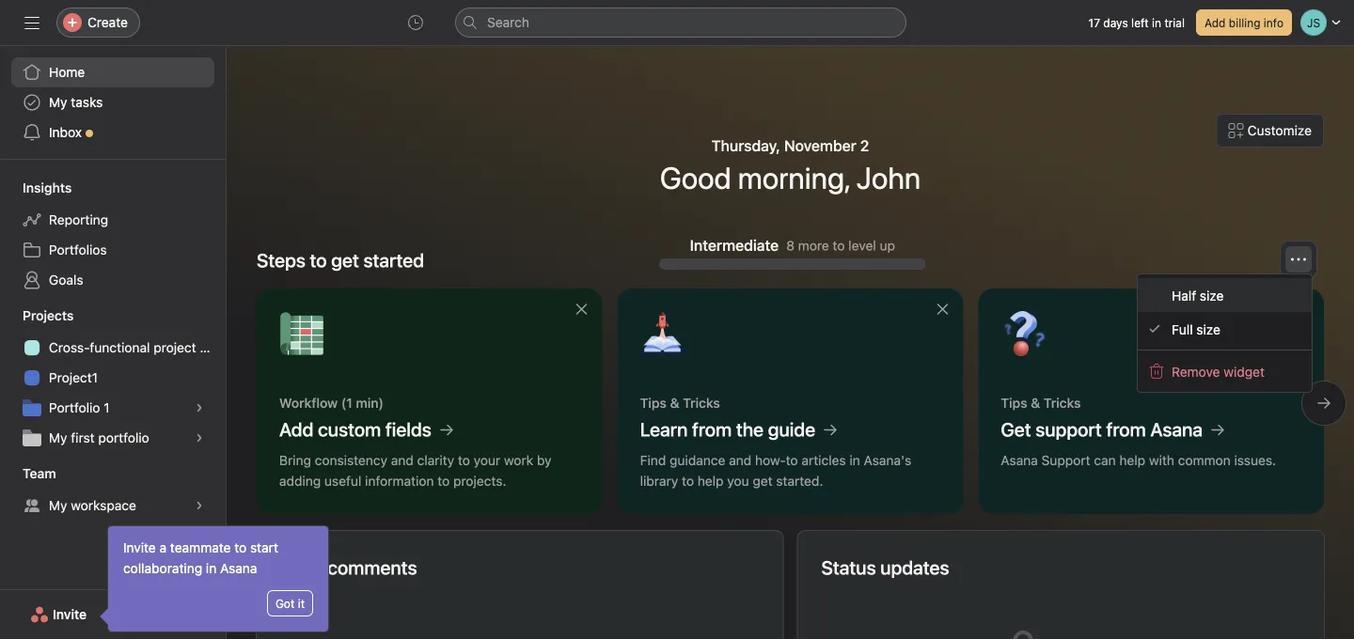 Task type: locate. For each thing, give the bounding box(es) containing it.
asana
[[1150, 418, 1203, 441], [1001, 453, 1038, 468], [220, 561, 257, 576]]

and up you
[[729, 453, 752, 468]]

help right the can
[[1119, 453, 1145, 468]]

cross-functional project plan
[[49, 340, 226, 355]]

in down the teammate
[[206, 561, 217, 576]]

asana up with
[[1150, 418, 1203, 441]]

my inside "link"
[[49, 95, 67, 110]]

my left "first"
[[49, 430, 67, 446]]

from up guidance
[[692, 418, 732, 441]]

1 vertical spatial my
[[49, 430, 67, 446]]

0 horizontal spatial dismiss image
[[574, 302, 589, 317]]

first
[[71, 430, 95, 446]]

1 dismiss image from the left
[[574, 302, 589, 317]]

0 horizontal spatial invite
[[53, 607, 87, 623]]

2 vertical spatial asana
[[220, 561, 257, 576]]

workflow
[[279, 395, 338, 411]]

find
[[640, 453, 666, 468]]

0 vertical spatial my
[[49, 95, 67, 110]]

add down workflow
[[279, 418, 314, 441]]

a
[[159, 540, 167, 556]]

1 vertical spatial in
[[850, 453, 860, 468]]

1 and from the left
[[391, 453, 414, 468]]

0 horizontal spatial tips
[[640, 395, 667, 411]]

1 my from the top
[[49, 95, 67, 110]]

invite a teammate to start collaborating in asana tooltip
[[102, 527, 328, 632]]

1 vertical spatial invite
[[53, 607, 87, 623]]

17 days left in trial
[[1089, 16, 1185, 29]]

0 vertical spatial in
[[1152, 16, 1161, 29]]

guide
[[768, 418, 815, 441]]

my for my workspace
[[49, 498, 67, 513]]

in inside invite a teammate to start collaborating in asana got it
[[206, 561, 217, 576]]

1 vertical spatial help
[[698, 473, 724, 489]]

remove widget
[[1172, 364, 1265, 379]]

dismiss image for learn from the guide
[[935, 302, 950, 317]]

intermediate
[[690, 237, 779, 254]]

0 horizontal spatial and
[[391, 453, 414, 468]]

help down guidance
[[698, 473, 724, 489]]

got it button
[[267, 591, 313, 617]]

issues.
[[1234, 453, 1276, 468]]

0 horizontal spatial help
[[698, 473, 724, 489]]

full size link
[[1138, 312, 1312, 346]]

insights button
[[0, 179, 72, 197]]

1 horizontal spatial add
[[1205, 16, 1226, 29]]

1 vertical spatial add
[[279, 418, 314, 441]]

invite inside invite a teammate to start collaborating in asana got it
[[123, 540, 156, 556]]

clarity
[[417, 453, 454, 468]]

2 & tricks from the left
[[1031, 395, 1081, 411]]

reporting
[[49, 212, 108, 228]]

1 horizontal spatial help
[[1119, 453, 1145, 468]]

8
[[786, 238, 795, 253]]

in right left
[[1152, 16, 1161, 29]]

asana down get
[[1001, 453, 1038, 468]]

start
[[250, 540, 278, 556]]

to left level
[[833, 238, 845, 253]]

tips
[[640, 395, 667, 411], [1001, 395, 1027, 411]]

collaborating
[[123, 561, 202, 576]]

to left start in the bottom of the page
[[234, 540, 247, 556]]

the
[[736, 418, 764, 441]]

invite button
[[18, 598, 99, 632]]

can
[[1094, 453, 1116, 468]]

add inside button
[[1205, 16, 1226, 29]]

get
[[1001, 418, 1031, 441]]

info
[[1264, 16, 1284, 29]]

size for full size
[[1197, 321, 1221, 337]]

useful
[[324, 473, 361, 489]]

draft comments
[[280, 557, 417, 579]]

0 horizontal spatial & tricks
[[670, 395, 720, 411]]

2 horizontal spatial in
[[1152, 16, 1161, 29]]

project1 link
[[11, 363, 214, 393]]

asana down start in the bottom of the page
[[220, 561, 257, 576]]

up
[[880, 238, 895, 253]]

tips up get
[[1001, 395, 1027, 411]]

size right full
[[1197, 321, 1221, 337]]

1 horizontal spatial from
[[1106, 418, 1146, 441]]

get started
[[331, 249, 424, 271]]

morning,
[[738, 160, 850, 196]]

0 horizontal spatial add
[[279, 418, 314, 441]]

2 tips from the left
[[1001, 395, 1027, 411]]

learn from the guide
[[640, 418, 815, 441]]

and inside bring consistency and clarity to your work by adding useful information to projects.
[[391, 453, 414, 468]]

add billing info
[[1205, 16, 1284, 29]]

thursday,
[[711, 137, 780, 155]]

tasks
[[71, 95, 103, 110]]

portfolio 1
[[49, 400, 110, 416]]

in right the "articles"
[[850, 453, 860, 468]]

portfolios
[[49, 242, 107, 258]]

& tricks
[[670, 395, 720, 411], [1031, 395, 1081, 411]]

my for my first portfolio
[[49, 430, 67, 446]]

with
[[1149, 453, 1174, 468]]

portfolios link
[[11, 235, 214, 265]]

1 horizontal spatial in
[[850, 453, 860, 468]]

and up information
[[391, 453, 414, 468]]

my down team
[[49, 498, 67, 513]]

cross-
[[49, 340, 90, 355]]

from up asana support can help with common issues.
[[1106, 418, 1146, 441]]

projects element
[[0, 299, 226, 457]]

2 dismiss image from the left
[[935, 302, 950, 317]]

customize button
[[1217, 114, 1324, 148]]

my workspace
[[49, 498, 136, 513]]

1 horizontal spatial tips & tricks
[[1001, 395, 1081, 411]]

tips & tricks up learn
[[640, 395, 720, 411]]

0 vertical spatial add
[[1205, 16, 1226, 29]]

goals
[[49, 272, 83, 288]]

& tricks up the support
[[1031, 395, 1081, 411]]

size inside 'link'
[[1200, 288, 1224, 303]]

and inside 'find guidance and how-to articles in asana's library to help you get started.'
[[729, 453, 752, 468]]

bring
[[279, 453, 311, 468]]

2 vertical spatial in
[[206, 561, 217, 576]]

half
[[1172, 288, 1196, 303]]

1 horizontal spatial and
[[729, 453, 752, 468]]

0 horizontal spatial tips & tricks
[[640, 395, 720, 411]]

add left billing
[[1205, 16, 1226, 29]]

support
[[1036, 418, 1102, 441]]

2 vertical spatial my
[[49, 498, 67, 513]]

tips for get support from asana
[[1001, 395, 1027, 411]]

1 & tricks from the left
[[670, 395, 720, 411]]

tips up learn
[[640, 395, 667, 411]]

my left tasks
[[49, 95, 67, 110]]

tips & tricks up get
[[1001, 395, 1081, 411]]

work
[[504, 453, 533, 468]]

my for my tasks
[[49, 95, 67, 110]]

0 horizontal spatial in
[[206, 561, 217, 576]]

history image
[[408, 15, 423, 30]]

1 horizontal spatial invite
[[123, 540, 156, 556]]

& tricks up learn
[[670, 395, 720, 411]]

1 horizontal spatial & tricks
[[1031, 395, 1081, 411]]

billing
[[1229, 16, 1261, 29]]

17
[[1089, 16, 1100, 29]]

2 from from the left
[[1106, 418, 1146, 441]]

my first portfolio
[[49, 430, 149, 446]]

add for add custom fields
[[279, 418, 314, 441]]

2 horizontal spatial asana
[[1150, 418, 1203, 441]]

0 vertical spatial invite
[[123, 540, 156, 556]]

team button
[[0, 465, 56, 483]]

intermediate 8 more to level up
[[690, 237, 895, 254]]

fields
[[385, 418, 431, 441]]

goals link
[[11, 265, 214, 295]]

1 vertical spatial asana
[[1001, 453, 1038, 468]]

0 vertical spatial size
[[1200, 288, 1224, 303]]

invite inside button
[[53, 607, 87, 623]]

1 horizontal spatial dismiss image
[[935, 302, 950, 317]]

it
[[298, 597, 305, 610]]

0 horizontal spatial asana
[[220, 561, 257, 576]]

in inside 'find guidance and how-to articles in asana's library to help you get started.'
[[850, 453, 860, 468]]

2 my from the top
[[49, 430, 67, 446]]

in
[[1152, 16, 1161, 29], [850, 453, 860, 468], [206, 561, 217, 576]]

tips for learn from the guide
[[640, 395, 667, 411]]

2 tips & tricks from the left
[[1001, 395, 1081, 411]]

1 tips from the left
[[640, 395, 667, 411]]

my inside projects element
[[49, 430, 67, 446]]

dismiss image
[[574, 302, 589, 317], [935, 302, 950, 317]]

guidance
[[670, 453, 725, 468]]

2 and from the left
[[729, 453, 752, 468]]

invite a teammate to start collaborating in asana got it
[[123, 540, 305, 610]]

my tasks
[[49, 95, 103, 110]]

1 horizontal spatial asana
[[1001, 453, 1038, 468]]

my inside teams element
[[49, 498, 67, 513]]

1 horizontal spatial tips
[[1001, 395, 1027, 411]]

help
[[1119, 453, 1145, 468], [698, 473, 724, 489]]

customize
[[1248, 123, 1312, 138]]

size right half
[[1200, 288, 1224, 303]]

1 tips & tricks from the left
[[640, 395, 720, 411]]

see details, portfolio 1 image
[[194, 402, 205, 414]]

insights
[[23, 180, 72, 196]]

create button
[[56, 8, 140, 38]]

size for half size
[[1200, 288, 1224, 303]]

projects
[[23, 308, 74, 323]]

3 my from the top
[[49, 498, 67, 513]]

0 horizontal spatial from
[[692, 418, 732, 441]]

get
[[753, 473, 773, 489]]

1 vertical spatial size
[[1197, 321, 1221, 337]]

add billing info button
[[1196, 9, 1292, 36]]



Task type: vqa. For each thing, say whether or not it's contained in the screenshot.
Attachments: Add a file to this task, Tell the octopus you love them Icon
no



Task type: describe. For each thing, give the bounding box(es) containing it.
in for find guidance and how-to articles in asana's library to help you get started.
[[850, 453, 860, 468]]

add custom fields
[[279, 418, 431, 441]]

learn
[[640, 418, 688, 441]]

tips & tricks for get
[[1001, 395, 1081, 411]]

how-
[[755, 453, 786, 468]]

november
[[784, 137, 856, 155]]

project
[[154, 340, 196, 355]]

to down clarity
[[438, 473, 450, 489]]

bring consistency and clarity to your work by adding useful information to projects.
[[279, 453, 552, 489]]

to left your
[[458, 453, 470, 468]]

good
[[660, 160, 731, 196]]

to down guidance
[[682, 473, 694, 489]]

actions image
[[1291, 252, 1306, 267]]

insights element
[[0, 171, 226, 299]]

level
[[848, 238, 876, 253]]

to inside invite a teammate to start collaborating in asana got it
[[234, 540, 247, 556]]

& tricks for from
[[670, 395, 720, 411]]

scroll card carousel right image
[[1317, 396, 1332, 411]]

search button
[[455, 8, 907, 38]]

0 vertical spatial asana
[[1150, 418, 1203, 441]]

0 vertical spatial help
[[1119, 453, 1145, 468]]

asana support can help with common issues.
[[1001, 453, 1276, 468]]

& tricks for support
[[1031, 395, 1081, 411]]

cross-functional project plan link
[[11, 333, 226, 363]]

inbox link
[[11, 118, 214, 148]]

search
[[487, 15, 529, 30]]

1 from from the left
[[692, 418, 732, 441]]

steps
[[257, 249, 305, 271]]

teams element
[[0, 457, 226, 525]]

home link
[[11, 57, 214, 87]]

functional
[[90, 340, 150, 355]]

days
[[1103, 16, 1128, 29]]

see details, my workspace image
[[194, 500, 205, 512]]

thursday, november 2 good morning, john
[[660, 137, 921, 196]]

tips & tricks for learn
[[640, 395, 720, 411]]

team
[[23, 466, 56, 481]]

add for add billing info
[[1205, 16, 1226, 29]]

my workspace link
[[11, 491, 214, 521]]

got
[[275, 597, 295, 610]]

projects.
[[453, 473, 506, 489]]

portfolio 1 link
[[11, 393, 214, 423]]

home
[[49, 64, 85, 80]]

common
[[1178, 453, 1231, 468]]

portfolio
[[98, 430, 149, 446]]

plan
[[200, 340, 226, 355]]

asana's
[[864, 453, 911, 468]]

find guidance and how-to articles in asana's library to help you get started.
[[640, 453, 911, 489]]

custom
[[318, 418, 381, 441]]

your
[[474, 453, 500, 468]]

workflow (1 min)
[[279, 395, 384, 411]]

help inside 'find guidance and how-to articles in asana's library to help you get started.'
[[698, 473, 724, 489]]

global element
[[0, 46, 226, 159]]

and for the
[[729, 453, 752, 468]]

to up started.
[[786, 453, 798, 468]]

project1
[[49, 370, 98, 386]]

articles
[[802, 453, 846, 468]]

remove
[[1172, 364, 1220, 379]]

dismiss image for add custom fields
[[574, 302, 589, 317]]

and for fields
[[391, 453, 414, 468]]

asana inside invite a teammate to start collaborating in asana got it
[[220, 561, 257, 576]]

widget
[[1224, 364, 1265, 379]]

my tasks link
[[11, 87, 214, 118]]

more
[[798, 238, 829, 253]]

inbox
[[49, 125, 82, 140]]

to inside intermediate 8 more to level up
[[833, 238, 845, 253]]

adding
[[279, 473, 321, 489]]

see details, my first portfolio image
[[194, 433, 205, 444]]

john
[[856, 160, 921, 196]]

by
[[537, 453, 552, 468]]

trial
[[1165, 16, 1185, 29]]

invite for invite
[[53, 607, 87, 623]]

invite for invite a teammate to start collaborating in asana got it
[[123, 540, 156, 556]]

workspace
[[71, 498, 136, 513]]

get support from asana
[[1001, 418, 1203, 441]]

half size
[[1172, 288, 1224, 303]]

full
[[1172, 321, 1193, 337]]

information
[[365, 473, 434, 489]]

you
[[727, 473, 749, 489]]

half size link
[[1138, 278, 1312, 312]]

remove widget link
[[1138, 355, 1312, 388]]

(1 min)
[[341, 395, 384, 411]]

started.
[[776, 473, 823, 489]]

hide sidebar image
[[24, 15, 39, 30]]

search list box
[[455, 8, 907, 38]]

consistency
[[315, 453, 387, 468]]

steps to get started
[[257, 249, 424, 271]]

status updates
[[821, 557, 949, 579]]

2
[[860, 137, 869, 155]]

projects button
[[0, 307, 74, 325]]

full size
[[1172, 321, 1221, 337]]

support
[[1042, 453, 1090, 468]]

to right the steps
[[310, 249, 327, 271]]

library
[[640, 473, 678, 489]]

in for invite a teammate to start collaborating in asana got it
[[206, 561, 217, 576]]

my first portfolio link
[[11, 423, 214, 453]]

1
[[104, 400, 110, 416]]

teammate
[[170, 540, 231, 556]]

left
[[1131, 16, 1149, 29]]



